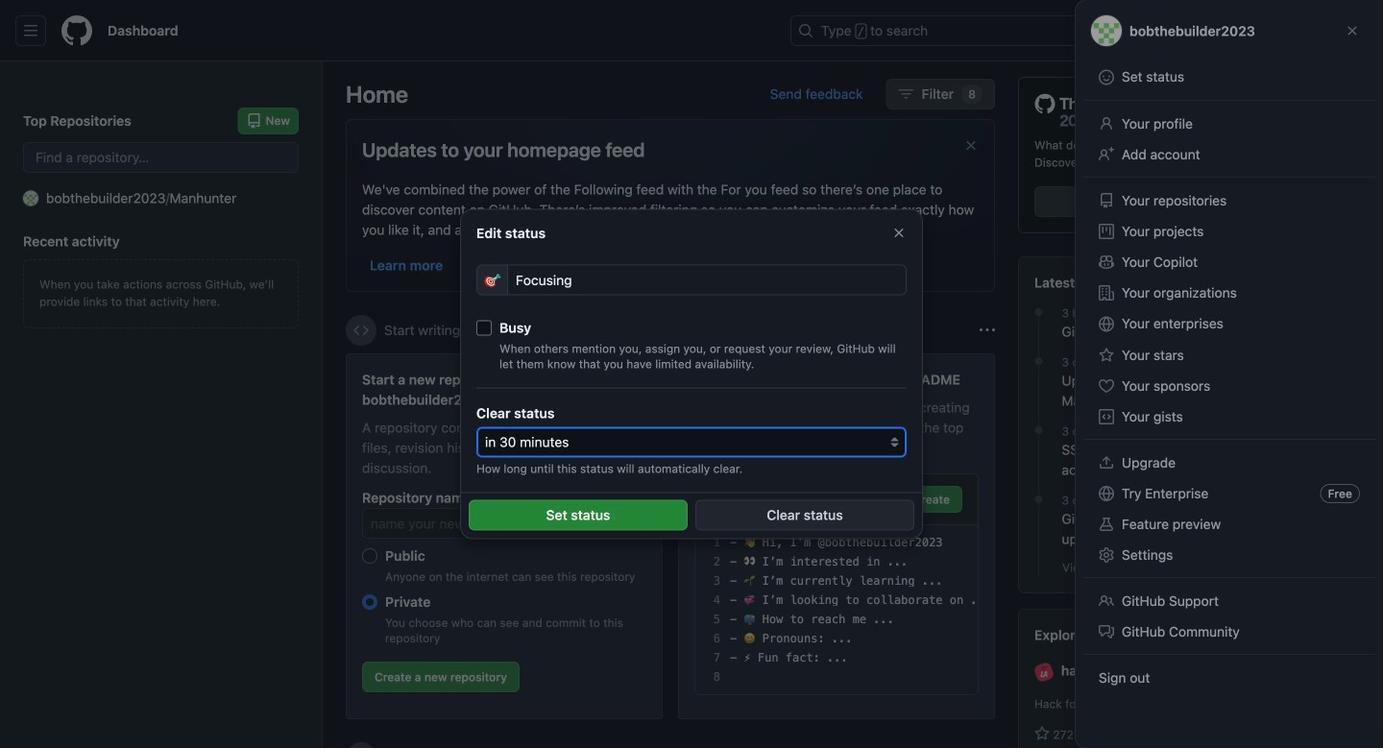 Task type: describe. For each thing, give the bounding box(es) containing it.
command palette image
[[1104, 23, 1119, 38]]

explore element
[[1019, 77, 1361, 749]]

2 dot fill image from the top
[[1032, 423, 1047, 438]]

explore repositories navigation
[[1019, 609, 1361, 749]]

3 dot fill image from the top
[[1032, 492, 1047, 507]]

star image
[[1035, 727, 1050, 742]]

triangle down image
[[1187, 23, 1202, 38]]

plus image
[[1164, 23, 1179, 38]]



Task type: locate. For each thing, give the bounding box(es) containing it.
2 vertical spatial dot fill image
[[1032, 492, 1047, 507]]

homepage image
[[61, 15, 92, 46]]

dot fill image
[[1032, 305, 1047, 320], [1032, 423, 1047, 438], [1032, 492, 1047, 507]]

issue opened image
[[1230, 23, 1245, 38]]

dot fill image
[[1032, 354, 1047, 369]]

0 vertical spatial dot fill image
[[1032, 305, 1047, 320]]

1 dot fill image from the top
[[1032, 305, 1047, 320]]

1 vertical spatial dot fill image
[[1032, 423, 1047, 438]]

account element
[[0, 61, 323, 749]]



Task type: vqa. For each thing, say whether or not it's contained in the screenshot.
1st dot fill icon from the bottom
yes



